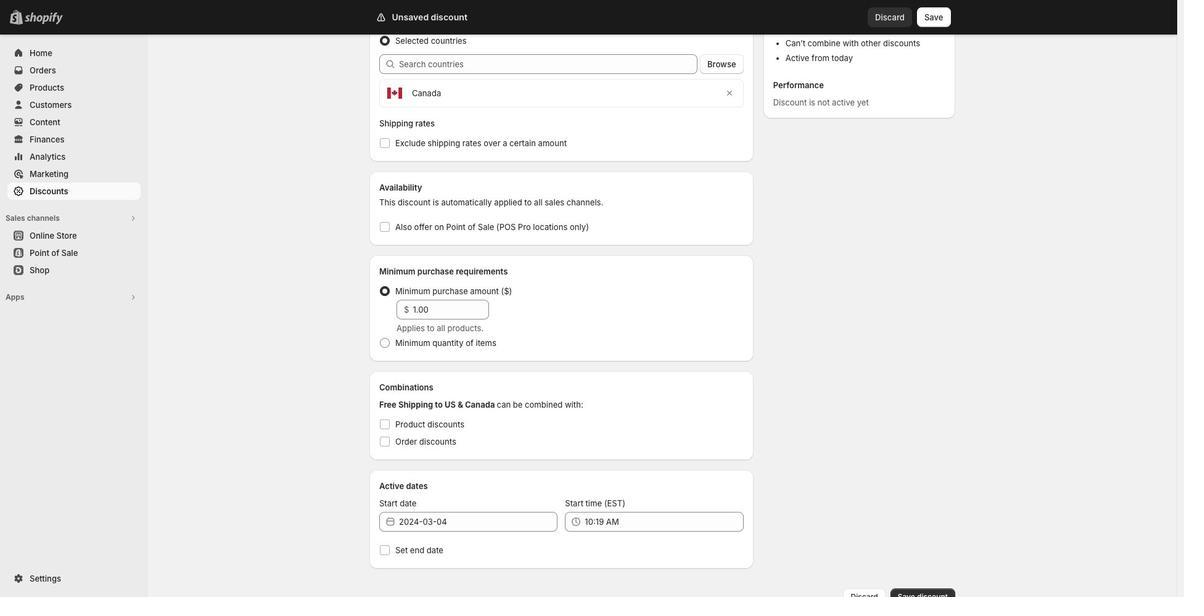 Task type: locate. For each thing, give the bounding box(es) containing it.
0.00 text field
[[413, 300, 489, 320]]

Search countries text field
[[399, 54, 698, 74]]

shopify image
[[25, 12, 63, 25]]



Task type: describe. For each thing, give the bounding box(es) containing it.
YYYY-MM-DD text field
[[399, 512, 558, 532]]

Enter time text field
[[585, 512, 744, 532]]



Task type: vqa. For each thing, say whether or not it's contained in the screenshot.
0.00 text field
yes



